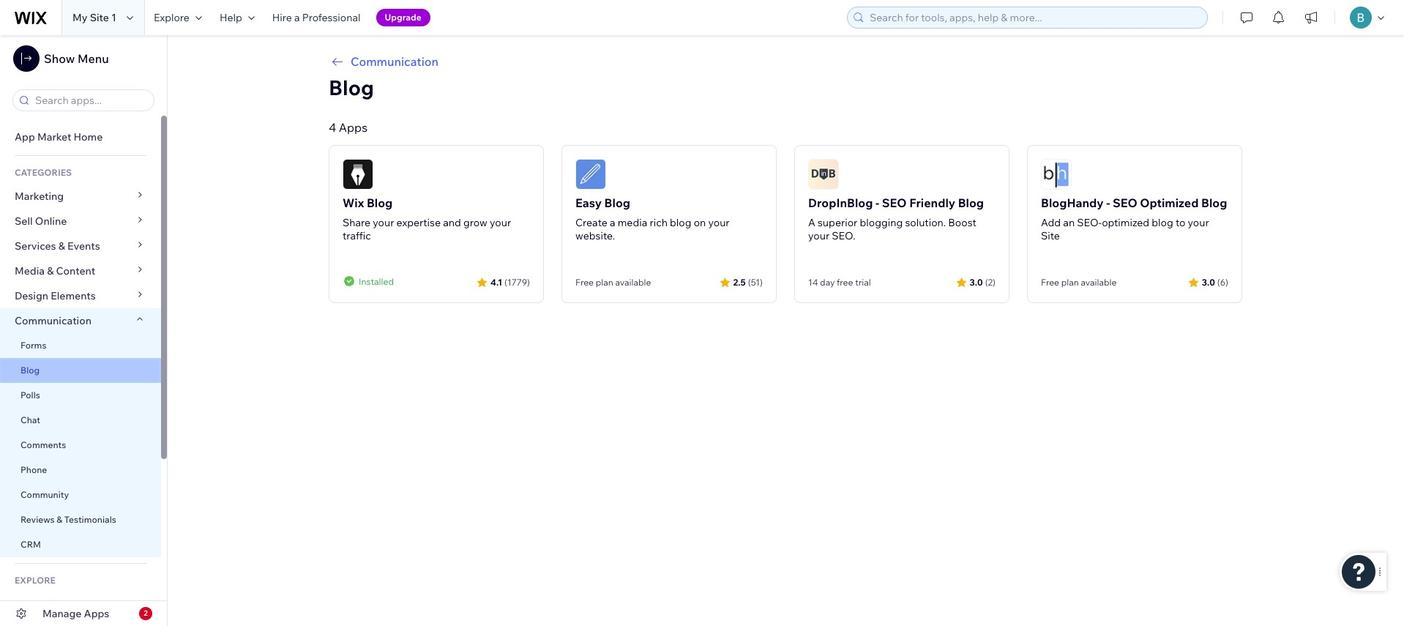 Task type: describe. For each thing, give the bounding box(es) containing it.
phone
[[21, 464, 47, 475]]

reviews & testimonials link
[[0, 507, 161, 532]]

share
[[343, 216, 371, 229]]

your inside bloghandy ‑ seo optimized blog add an seo-optimized blog to your site
[[1188, 216, 1210, 229]]

bloghandy ‑ seo optimized blog logo image
[[1041, 159, 1072, 190]]

(6)
[[1218, 276, 1229, 287]]

optimized
[[1102, 216, 1150, 229]]

blog inside sidebar "element"
[[21, 365, 40, 376]]

& for testimonials
[[57, 514, 62, 525]]

online
[[35, 215, 67, 228]]

upgrade button
[[376, 9, 430, 26]]

apps for 4 apps
[[339, 120, 368, 135]]

available for seo
[[1081, 277, 1117, 288]]

media & content
[[15, 264, 95, 278]]

manage apps
[[42, 607, 109, 620]]

optimized
[[1140, 196, 1199, 210]]

design
[[15, 289, 48, 302]]

1 horizontal spatial communication link
[[329, 53, 1243, 70]]

polls link
[[0, 383, 161, 408]]

categories
[[15, 167, 72, 178]]

elements
[[51, 289, 96, 302]]

(51)
[[748, 276, 763, 287]]

team
[[15, 598, 41, 611]]

services
[[15, 239, 56, 253]]

(2)
[[985, 276, 996, 287]]

manage
[[42, 607, 82, 620]]

4 apps
[[329, 120, 368, 135]]

bloghandy ‑ seo optimized blog add an seo-optimized blog to your site
[[1041, 196, 1228, 242]]

my site 1
[[72, 11, 116, 24]]

professional
[[302, 11, 361, 24]]

show menu
[[44, 51, 109, 66]]

free plan available for create
[[576, 277, 651, 288]]

help button
[[211, 0, 263, 35]]

3.0 (2)
[[970, 276, 996, 287]]

upgrade
[[385, 12, 422, 23]]

explore
[[15, 575, 56, 586]]

1
[[111, 11, 116, 24]]

free for easy blog
[[576, 277, 594, 288]]

your inside easy blog create a media rich blog on your website.
[[708, 216, 730, 229]]

blogging
[[860, 216, 903, 229]]

a inside easy blog create a media rich blog on your website.
[[610, 216, 616, 229]]

an
[[1063, 216, 1075, 229]]

wix blog logo image
[[343, 159, 373, 190]]

blog inside wix blog share your expertise and grow your traffic
[[367, 196, 393, 210]]

events
[[67, 239, 100, 253]]

solution.
[[905, 216, 946, 229]]

explore
[[154, 11, 190, 24]]

hire a professional link
[[263, 0, 369, 35]]

hire a professional
[[272, 11, 361, 24]]

add
[[1041, 216, 1061, 229]]

14 day free trial
[[808, 277, 871, 288]]

Search apps... field
[[31, 90, 149, 111]]

3.0 for bloghandy ‑ seo optimized blog
[[1202, 276, 1215, 287]]

testimonials
[[64, 514, 116, 525]]

communication inside sidebar "element"
[[15, 314, 94, 327]]

superior
[[818, 216, 858, 229]]

marketing link
[[0, 184, 161, 209]]

services & events
[[15, 239, 100, 253]]

traffic
[[343, 229, 371, 242]]

& for events
[[58, 239, 65, 253]]

blog inside easy blog create a media rich blog on your website.
[[670, 216, 692, 229]]

available for create
[[615, 277, 651, 288]]

reviews & testimonials
[[21, 514, 116, 525]]

community
[[21, 489, 69, 500]]

easy blog logo image
[[576, 159, 606, 190]]

on
[[694, 216, 706, 229]]

to
[[1176, 216, 1186, 229]]

2.5 (51)
[[733, 276, 763, 287]]

content
[[56, 264, 95, 278]]

rich
[[650, 216, 668, 229]]

apps for manage apps
[[84, 607, 109, 620]]

forms link
[[0, 333, 161, 358]]

your inside dropinblog - seo friendly blog a superior blogging solution. boost your seo.
[[808, 229, 830, 242]]

day
[[820, 277, 835, 288]]

installed
[[359, 276, 394, 287]]

sell online
[[15, 215, 67, 228]]

3.0 for dropinblog - seo friendly blog
[[970, 276, 983, 287]]

grow
[[463, 216, 488, 229]]

help
[[220, 11, 242, 24]]

create
[[576, 216, 608, 229]]

sell online link
[[0, 209, 161, 234]]

sell
[[15, 215, 33, 228]]

wix blog share your expertise and grow your traffic
[[343, 196, 511, 242]]

blog inside dropinblog - seo friendly blog a superior blogging solution. boost your seo.
[[958, 196, 984, 210]]

seo-
[[1077, 216, 1102, 229]]

plan for create
[[596, 277, 613, 288]]

crm
[[21, 539, 41, 550]]

comments link
[[0, 433, 161, 458]]

hire
[[272, 11, 292, 24]]

crm link
[[0, 532, 161, 557]]

picks
[[43, 598, 69, 611]]



Task type: vqa. For each thing, say whether or not it's contained in the screenshot.
that within the Shipping Confirmation Confirmation that the order is on the way to your customer.
no



Task type: locate. For each thing, give the bounding box(es) containing it.
chat link
[[0, 408, 161, 433]]

your left seo.
[[808, 229, 830, 242]]

blog link
[[0, 358, 161, 383]]

2 vertical spatial &
[[57, 514, 62, 525]]

bloghandy
[[1041, 196, 1104, 210]]

0 horizontal spatial plan
[[596, 277, 613, 288]]

2 plan from the left
[[1062, 277, 1079, 288]]

(1779)
[[505, 276, 530, 287]]

team picks
[[15, 598, 69, 611]]

blog right 'optimized' in the top right of the page
[[1202, 196, 1228, 210]]

1 horizontal spatial a
[[610, 216, 616, 229]]

free
[[576, 277, 594, 288], [1041, 277, 1060, 288]]

and
[[443, 216, 461, 229]]

1 free from the left
[[576, 277, 594, 288]]

1 vertical spatial site
[[1041, 229, 1060, 242]]

design elements
[[15, 289, 96, 302]]

seo inside dropinblog - seo friendly blog a superior blogging solution. boost your seo.
[[882, 196, 907, 210]]

available down seo- on the right of page
[[1081, 277, 1117, 288]]

phone link
[[0, 458, 161, 483]]

blog left on
[[670, 216, 692, 229]]

blog up 4 apps
[[329, 75, 374, 100]]

2 seo from the left
[[1113, 196, 1138, 210]]

communication link inside sidebar "element"
[[0, 308, 161, 333]]

Search for tools, apps, help & more... field
[[866, 7, 1203, 28]]

2 free from the left
[[1041, 277, 1060, 288]]

plan down "an"
[[1062, 277, 1079, 288]]

free plan available down "an"
[[1041, 277, 1117, 288]]

3.0
[[970, 276, 983, 287], [1202, 276, 1215, 287]]

seo for optimized
[[1113, 196, 1138, 210]]

home
[[74, 130, 103, 144]]

a right the hire
[[294, 11, 300, 24]]

0 horizontal spatial site
[[90, 11, 109, 24]]

community link
[[0, 483, 161, 507]]

expertise
[[397, 216, 441, 229]]

services & events link
[[0, 234, 161, 259]]

site left "an"
[[1041, 229, 1060, 242]]

dropinblog - seo friendly blog a superior blogging solution. boost your seo.
[[808, 196, 984, 242]]

apps
[[339, 120, 368, 135], [84, 607, 109, 620]]

2 free plan available from the left
[[1041, 277, 1117, 288]]

blog inside bloghandy ‑ seo optimized blog add an seo-optimized blog to your site
[[1152, 216, 1174, 229]]

blog up 'boost'
[[958, 196, 984, 210]]

show
[[44, 51, 75, 66]]

1 free plan available from the left
[[576, 277, 651, 288]]

your right grow
[[490, 216, 511, 229]]

free for bloghandy ‑ seo optimized blog
[[1041, 277, 1060, 288]]

1 horizontal spatial free
[[1041, 277, 1060, 288]]

1 vertical spatial apps
[[84, 607, 109, 620]]

& for content
[[47, 264, 54, 278]]

free down add
[[1041, 277, 1060, 288]]

0 horizontal spatial 3.0
[[970, 276, 983, 287]]

team picks link
[[0, 592, 161, 617]]

site
[[90, 11, 109, 24], [1041, 229, 1060, 242]]

blog up polls
[[21, 365, 40, 376]]

& right reviews
[[57, 514, 62, 525]]

communication down the design elements
[[15, 314, 94, 327]]

website.
[[576, 229, 615, 242]]

seo.
[[832, 229, 856, 242]]

-
[[876, 196, 880, 210]]

1 vertical spatial a
[[610, 216, 616, 229]]

free plan available down website.
[[576, 277, 651, 288]]

sidebar element
[[0, 35, 168, 626]]

& right media
[[47, 264, 54, 278]]

seo
[[882, 196, 907, 210], [1113, 196, 1138, 210]]

a left media
[[610, 216, 616, 229]]

1 plan from the left
[[596, 277, 613, 288]]

1 blog from the left
[[670, 216, 692, 229]]

&
[[58, 239, 65, 253], [47, 264, 54, 278], [57, 514, 62, 525]]

a
[[294, 11, 300, 24], [610, 216, 616, 229]]

forms
[[21, 340, 46, 351]]

& left events
[[58, 239, 65, 253]]

0 horizontal spatial communication
[[15, 314, 94, 327]]

site inside bloghandy ‑ seo optimized blog add an seo-optimized blog to your site
[[1041, 229, 1060, 242]]

blog up media
[[605, 196, 630, 210]]

your right on
[[708, 216, 730, 229]]

0 horizontal spatial seo
[[882, 196, 907, 210]]

app market home
[[15, 130, 103, 144]]

plan down website.
[[596, 277, 613, 288]]

easy
[[576, 196, 602, 210]]

1 horizontal spatial apps
[[339, 120, 368, 135]]

0 horizontal spatial free plan available
[[576, 277, 651, 288]]

blog inside bloghandy ‑ seo optimized blog add an seo-optimized blog to your site
[[1202, 196, 1228, 210]]

4.1
[[491, 276, 502, 287]]

show menu button
[[13, 45, 109, 72]]

blog
[[670, 216, 692, 229], [1152, 216, 1174, 229]]

wix
[[343, 196, 364, 210]]

0 vertical spatial a
[[294, 11, 300, 24]]

0 horizontal spatial free
[[576, 277, 594, 288]]

communication down "upgrade" button
[[351, 54, 439, 69]]

apps right manage
[[84, 607, 109, 620]]

1 horizontal spatial plan
[[1062, 277, 1079, 288]]

free plan available for seo
[[1041, 277, 1117, 288]]

menu
[[78, 51, 109, 66]]

1 horizontal spatial 3.0
[[1202, 276, 1215, 287]]

3.0 left (2)
[[970, 276, 983, 287]]

4.1 (1779)
[[491, 276, 530, 287]]

0 vertical spatial site
[[90, 11, 109, 24]]

polls
[[21, 390, 40, 401]]

chat
[[21, 414, 40, 425]]

1 horizontal spatial communication
[[351, 54, 439, 69]]

1 vertical spatial communication link
[[0, 308, 161, 333]]

0 vertical spatial apps
[[339, 120, 368, 135]]

apps right 4
[[339, 120, 368, 135]]

0 horizontal spatial a
[[294, 11, 300, 24]]

1 seo from the left
[[882, 196, 907, 210]]

available down media
[[615, 277, 651, 288]]

0 vertical spatial communication link
[[329, 53, 1243, 70]]

app market home link
[[0, 124, 161, 149]]

media & content link
[[0, 259, 161, 283]]

seo right - in the right top of the page
[[882, 196, 907, 210]]

free down website.
[[576, 277, 594, 288]]

0 horizontal spatial blog
[[670, 216, 692, 229]]

comments
[[21, 439, 66, 450]]

blog left to
[[1152, 216, 1174, 229]]

seo for friendly
[[882, 196, 907, 210]]

boost
[[949, 216, 977, 229]]

0 horizontal spatial apps
[[84, 607, 109, 620]]

free
[[837, 277, 853, 288]]

0 vertical spatial &
[[58, 239, 65, 253]]

friendly
[[910, 196, 956, 210]]

site left 1
[[90, 11, 109, 24]]

a
[[808, 216, 816, 229]]

market
[[37, 130, 71, 144]]

1 vertical spatial communication
[[15, 314, 94, 327]]

14
[[808, 277, 818, 288]]

1 3.0 from the left
[[970, 276, 983, 287]]

0 vertical spatial communication
[[351, 54, 439, 69]]

media
[[618, 216, 648, 229]]

0 horizontal spatial communication link
[[0, 308, 161, 333]]

dropinblog - seo friendly blog logo image
[[808, 159, 839, 190]]

2 3.0 from the left
[[1202, 276, 1215, 287]]

2 available from the left
[[1081, 277, 1117, 288]]

your right share on the left top of page
[[373, 216, 394, 229]]

blog inside easy blog create a media rich blog on your website.
[[605, 196, 630, 210]]

your right to
[[1188, 216, 1210, 229]]

plan for seo
[[1062, 277, 1079, 288]]

reviews
[[21, 514, 55, 525]]

your
[[373, 216, 394, 229], [490, 216, 511, 229], [708, 216, 730, 229], [1188, 216, 1210, 229], [808, 229, 830, 242]]

seo inside bloghandy ‑ seo optimized blog add an seo-optimized blog to your site
[[1113, 196, 1138, 210]]

1 horizontal spatial site
[[1041, 229, 1060, 242]]

0 horizontal spatial available
[[615, 277, 651, 288]]

communication
[[351, 54, 439, 69], [15, 314, 94, 327]]

2
[[144, 609, 148, 618]]

2.5
[[733, 276, 746, 287]]

1 horizontal spatial free plan available
[[1041, 277, 1117, 288]]

blog
[[329, 75, 374, 100], [367, 196, 393, 210], [605, 196, 630, 210], [958, 196, 984, 210], [1202, 196, 1228, 210], [21, 365, 40, 376]]

1 available from the left
[[615, 277, 651, 288]]

plan
[[596, 277, 613, 288], [1062, 277, 1079, 288]]

free plan available
[[576, 277, 651, 288], [1041, 277, 1117, 288]]

apps inside sidebar "element"
[[84, 607, 109, 620]]

easy blog create a media rich blog on your website.
[[576, 196, 730, 242]]

1 horizontal spatial blog
[[1152, 216, 1174, 229]]

1 horizontal spatial seo
[[1113, 196, 1138, 210]]

my
[[72, 11, 88, 24]]

design elements link
[[0, 283, 161, 308]]

3.0 left (6)
[[1202, 276, 1215, 287]]

1 vertical spatial &
[[47, 264, 54, 278]]

blog right wix
[[367, 196, 393, 210]]

seo right ‑
[[1113, 196, 1138, 210]]

media
[[15, 264, 45, 278]]

2 blog from the left
[[1152, 216, 1174, 229]]

1 horizontal spatial available
[[1081, 277, 1117, 288]]

marketing
[[15, 190, 64, 203]]

trial
[[855, 277, 871, 288]]



